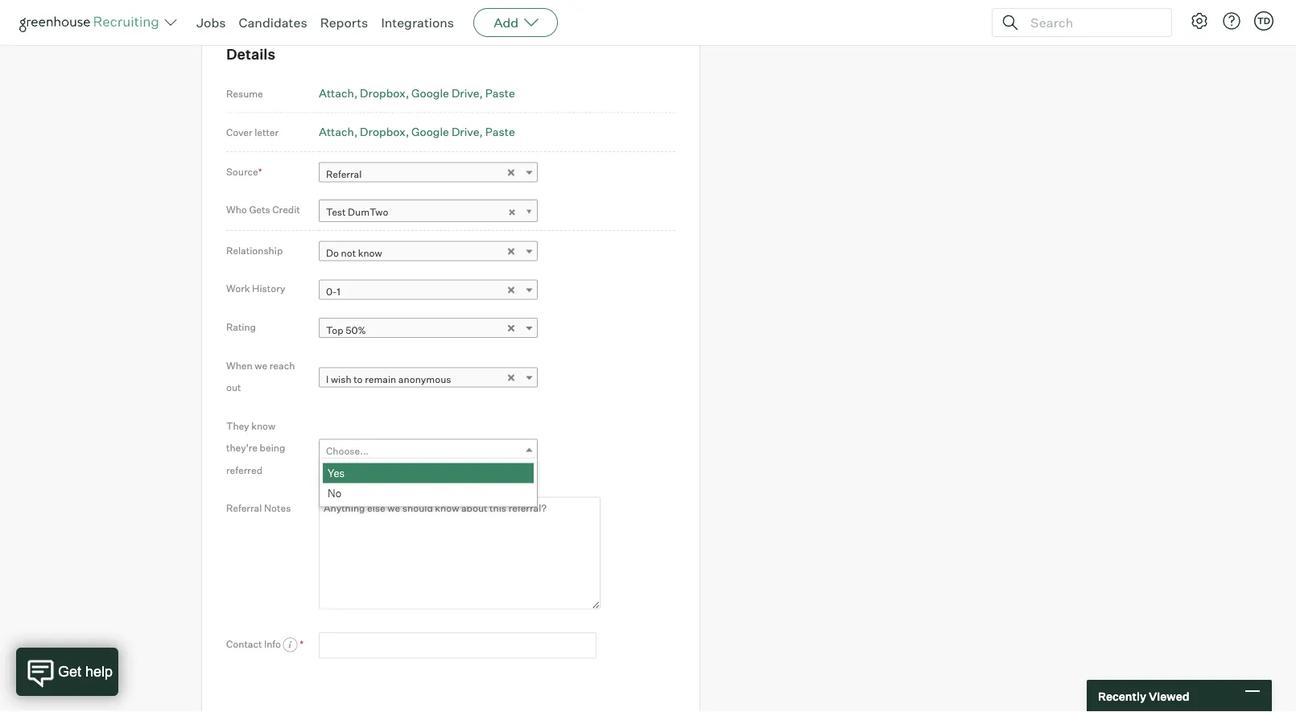 Task type: locate. For each thing, give the bounding box(es) containing it.
1 dropbox link from the top
[[360, 86, 409, 100]]

dropbox link down integrations
[[360, 86, 409, 100]]

who
[[226, 204, 247, 216]]

0 vertical spatial drive
[[452, 86, 480, 100]]

0 vertical spatial know
[[358, 247, 382, 260]]

1 horizontal spatial referral
[[326, 169, 362, 181]]

add button
[[474, 8, 558, 37]]

dropbox down integrations
[[360, 86, 406, 100]]

top 50%
[[326, 324, 366, 336]]

*
[[258, 166, 262, 178], [300, 639, 304, 651]]

referral for referral notes
[[226, 503, 262, 515]]

google down integrations
[[412, 86, 449, 100]]

1 vertical spatial paste link
[[485, 125, 515, 139]]

0 vertical spatial attach
[[319, 86, 354, 100]]

1 vertical spatial drive
[[452, 125, 480, 139]]

1 vertical spatial google drive link
[[412, 125, 483, 139]]

0 vertical spatial paste
[[485, 86, 515, 100]]

configure image
[[1190, 11, 1210, 31]]

google drive link
[[412, 86, 483, 100], [412, 125, 483, 139]]

2 paste from the top
[[485, 125, 515, 139]]

yes
[[328, 467, 345, 480]]

1 google drive link from the top
[[412, 86, 483, 100]]

i wish to remain anonymous
[[326, 374, 451, 386]]

referral inside 'referral' link
[[326, 169, 362, 181]]

1 vertical spatial dropbox
[[360, 125, 406, 139]]

to
[[354, 374, 363, 386]]

0 vertical spatial attach dropbox google drive paste
[[319, 86, 515, 100]]

out
[[226, 382, 241, 394]]

attach link for resume
[[319, 86, 358, 100]]

0 horizontal spatial *
[[258, 166, 262, 178]]

2 dropbox from the top
[[360, 125, 406, 139]]

0 vertical spatial dropbox link
[[360, 86, 409, 100]]

dropbox up 'referral' link
[[360, 125, 406, 139]]

0 vertical spatial google
[[412, 86, 449, 100]]

1 attach from the top
[[319, 86, 354, 100]]

dropbox link for cover letter
[[360, 125, 409, 139]]

attach down reports
[[319, 86, 354, 100]]

know right not
[[358, 247, 382, 260]]

2 attach link from the top
[[319, 125, 358, 139]]

choose...
[[326, 445, 369, 457]]

dropbox
[[360, 86, 406, 100], [360, 125, 406, 139]]

1 vertical spatial attach link
[[319, 125, 358, 139]]

1 vertical spatial dropbox link
[[360, 125, 409, 139]]

1 vertical spatial *
[[300, 639, 304, 651]]

0 horizontal spatial referral
[[226, 503, 262, 515]]

2 drive from the top
[[452, 125, 480, 139]]

test dumtwo link
[[319, 200, 538, 223]]

i wish to remain anonymous link
[[319, 368, 538, 391]]

google drive link up 'referral' link
[[412, 125, 483, 139]]

* up gets
[[258, 166, 262, 178]]

1 paste from the top
[[485, 86, 515, 100]]

who gets credit
[[226, 204, 300, 216]]

google drive link down integrations
[[412, 86, 483, 100]]

1 attach dropbox google drive paste from the top
[[319, 86, 515, 100]]

attach dropbox google drive paste
[[319, 86, 515, 100], [319, 125, 515, 139]]

dropbox link up 'referral' link
[[360, 125, 409, 139]]

referral
[[326, 169, 362, 181], [226, 503, 262, 515]]

2 google drive link from the top
[[412, 125, 483, 139]]

* right info
[[300, 639, 304, 651]]

attach link right letter
[[319, 125, 358, 139]]

paste for cover letter
[[485, 125, 515, 139]]

reach
[[270, 360, 295, 372]]

attach dropbox google drive paste up 'referral' link
[[319, 125, 515, 139]]

dropbox for cover letter
[[360, 125, 406, 139]]

paste link
[[485, 86, 515, 100], [485, 125, 515, 139]]

0 vertical spatial *
[[258, 166, 262, 178]]

paste for resume
[[485, 86, 515, 100]]

50%
[[346, 324, 366, 336]]

paste link for cover letter
[[485, 125, 515, 139]]

attach dropbox google drive paste down integrations
[[319, 86, 515, 100]]

2 attach from the top
[[319, 125, 354, 139]]

attach right letter
[[319, 125, 354, 139]]

0 vertical spatial referral
[[326, 169, 362, 181]]

top
[[326, 324, 344, 336]]

0 vertical spatial google drive link
[[412, 86, 483, 100]]

0 vertical spatial paste link
[[485, 86, 515, 100]]

source *
[[226, 166, 262, 178]]

1 vertical spatial attach dropbox google drive paste
[[319, 125, 515, 139]]

1 horizontal spatial *
[[300, 639, 304, 651]]

1 paste link from the top
[[485, 86, 515, 100]]

notes
[[264, 503, 291, 515]]

2 attach dropbox google drive paste from the top
[[319, 125, 515, 139]]

referral up test on the left top of the page
[[326, 169, 362, 181]]

2 paste link from the top
[[485, 125, 515, 139]]

google drive link for resume
[[412, 86, 483, 100]]

None text field
[[319, 633, 597, 659]]

referral link
[[319, 162, 538, 186]]

work history
[[226, 283, 286, 295]]

0-1 link
[[319, 280, 538, 303]]

drive for resume
[[452, 86, 480, 100]]

1 vertical spatial referral
[[226, 503, 262, 515]]

0 horizontal spatial know
[[251, 420, 276, 432]]

attach link for cover letter
[[319, 125, 358, 139]]

1 google from the top
[[412, 86, 449, 100]]

when we reach out
[[226, 360, 295, 394]]

know up "being"
[[251, 420, 276, 432]]

2 google from the top
[[412, 125, 449, 139]]

1 vertical spatial attach
[[319, 125, 354, 139]]

they
[[226, 420, 249, 432]]

Search text field
[[1027, 11, 1157, 34]]

2 dropbox link from the top
[[360, 125, 409, 139]]

td
[[1258, 15, 1271, 26]]

cover letter
[[226, 126, 279, 139]]

remain
[[365, 374, 397, 386]]

attach link down reports
[[319, 86, 358, 100]]

paste
[[485, 86, 515, 100], [485, 125, 515, 139]]

drive
[[452, 86, 480, 100], [452, 125, 480, 139]]

recently viewed
[[1099, 690, 1190, 704]]

td button
[[1255, 11, 1274, 31]]

add
[[494, 14, 519, 31]]

referral left notes
[[226, 503, 262, 515]]

google up 'referral' link
[[412, 125, 449, 139]]

attach link
[[319, 86, 358, 100], [319, 125, 358, 139]]

reports link
[[320, 14, 368, 31]]

1 horizontal spatial know
[[358, 247, 382, 260]]

1 vertical spatial google
[[412, 125, 449, 139]]

attach dropbox google drive paste for resume
[[319, 86, 515, 100]]

1 drive from the top
[[452, 86, 480, 100]]

0 vertical spatial dropbox
[[360, 86, 406, 100]]

attach
[[319, 86, 354, 100], [319, 125, 354, 139]]

1 vertical spatial know
[[251, 420, 276, 432]]

1 vertical spatial paste
[[485, 125, 515, 139]]

1 dropbox from the top
[[360, 86, 406, 100]]

do
[[326, 247, 339, 260]]

dropbox link for resume
[[360, 86, 409, 100]]

we
[[255, 360, 268, 372]]

google
[[412, 86, 449, 100], [412, 125, 449, 139]]

cover
[[226, 126, 253, 139]]

dropbox link
[[360, 86, 409, 100], [360, 125, 409, 139]]

1 attach link from the top
[[319, 86, 358, 100]]

0-
[[326, 286, 337, 298]]

know
[[358, 247, 382, 260], [251, 420, 276, 432]]

0 vertical spatial attach link
[[319, 86, 358, 100]]



Task type: vqa. For each thing, say whether or not it's contained in the screenshot.
cover
yes



Task type: describe. For each thing, give the bounding box(es) containing it.
reports
[[320, 14, 368, 31]]

contact info
[[226, 639, 283, 651]]

referred
[[226, 465, 263, 477]]

details
[[226, 45, 276, 63]]

candidates link
[[239, 14, 307, 31]]

being
[[260, 442, 285, 454]]

0-1
[[326, 286, 341, 298]]

source
[[226, 166, 258, 178]]

attach for resume
[[319, 86, 354, 100]]

Referral Notes text field
[[319, 498, 601, 610]]

they're
[[226, 442, 258, 454]]

jobs
[[197, 14, 226, 31]]

work
[[226, 283, 250, 295]]

top 50% link
[[319, 318, 538, 342]]

wish
[[331, 374, 352, 386]]

info
[[264, 639, 281, 651]]

credit
[[272, 204, 300, 216]]

integrations link
[[381, 14, 454, 31]]

letter
[[255, 126, 279, 139]]

gets
[[249, 204, 270, 216]]

integrations
[[381, 14, 454, 31]]

do not know link
[[319, 241, 538, 265]]

test
[[326, 206, 346, 218]]

test dumtwo
[[326, 206, 389, 218]]

google for cover letter
[[412, 125, 449, 139]]

recently
[[1099, 690, 1147, 704]]

attach for cover letter
[[319, 125, 354, 139]]

drive for cover letter
[[452, 125, 480, 139]]

viewed
[[1149, 690, 1190, 704]]

dropbox for resume
[[360, 86, 406, 100]]

do not know
[[326, 247, 382, 260]]

rating
[[226, 321, 256, 333]]

candidates
[[239, 14, 307, 31]]

attach dropbox google drive paste for cover letter
[[319, 125, 515, 139]]

td button
[[1252, 8, 1277, 34]]

resume
[[226, 87, 263, 99]]

google drive link for cover letter
[[412, 125, 483, 139]]

relationship
[[226, 244, 283, 257]]

referral notes
[[226, 503, 291, 515]]

when
[[226, 360, 253, 372]]

referral for referral
[[326, 169, 362, 181]]

google for resume
[[412, 86, 449, 100]]

paste link for resume
[[485, 86, 515, 100]]

i
[[326, 374, 329, 386]]

choose... link
[[319, 439, 538, 463]]

no
[[328, 487, 342, 500]]

history
[[252, 283, 286, 295]]

contact
[[226, 639, 262, 651]]

not
[[341, 247, 356, 260]]

yes no
[[328, 467, 345, 500]]

1
[[337, 286, 341, 298]]

anonymous
[[399, 374, 451, 386]]

dumtwo
[[348, 206, 389, 218]]

jobs link
[[197, 14, 226, 31]]

know inside the they know they're being referred
[[251, 420, 276, 432]]

they know they're being referred
[[226, 420, 285, 477]]

greenhouse recruiting image
[[19, 13, 164, 32]]



